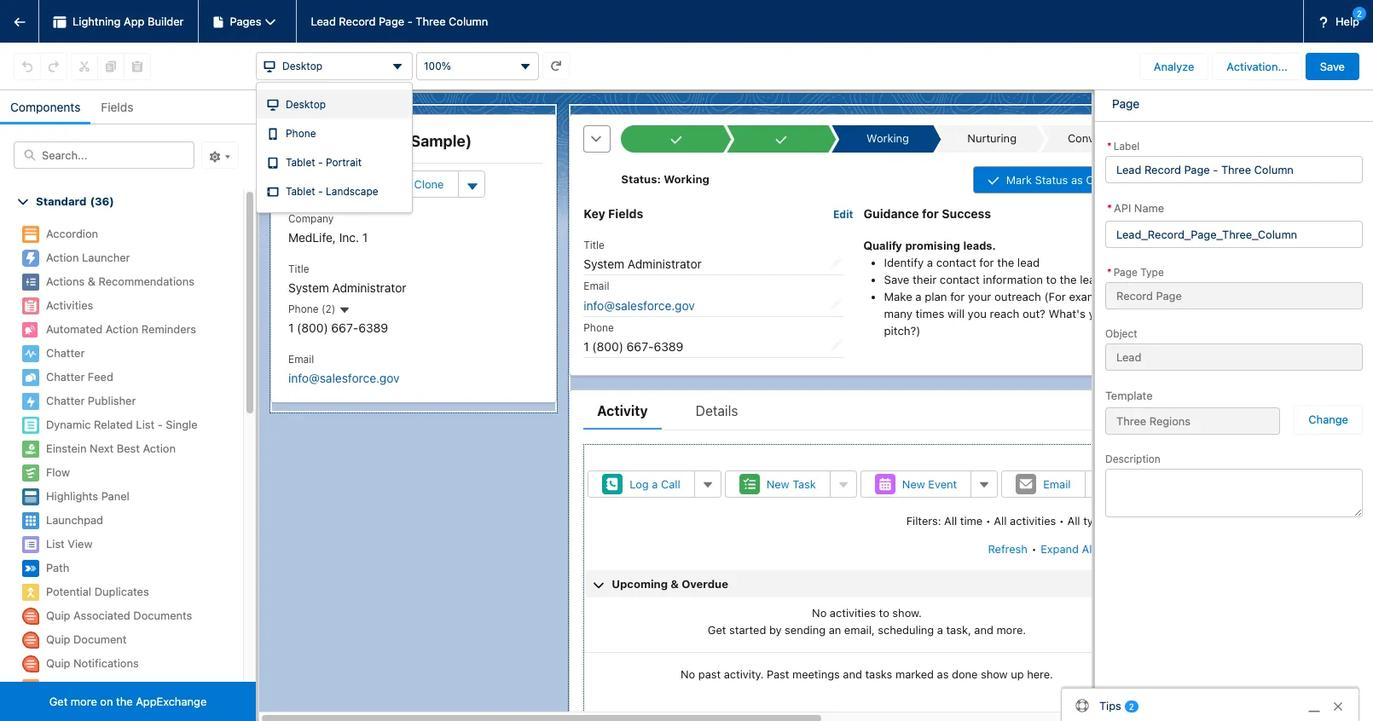 Task type: vqa. For each thing, say whether or not it's contained in the screenshot.
a in the button
no



Task type: describe. For each thing, give the bounding box(es) containing it.
chatter feed link
[[15, 365, 233, 389]]

tab list containing components
[[0, 90, 256, 125]]

chatter for chatter publisher
[[46, 394, 85, 408]]

flow
[[46, 466, 70, 480]]

help
[[1336, 14, 1360, 28]]

tablet for tablet - landscape
[[286, 186, 315, 198]]

best
[[117, 442, 140, 456]]

duplicates
[[94, 585, 149, 599]]

change
[[1309, 413, 1348, 427]]

chatter for chatter
[[46, 347, 85, 360]]

tips
[[1099, 699, 1121, 713]]

0 vertical spatial page
[[379, 14, 404, 28]]

standard
[[36, 194, 87, 208]]

- inside dynamic related list - single link
[[158, 418, 163, 432]]

activities link
[[15, 294, 233, 318]]

recent
[[46, 681, 82, 695]]

potential duplicates
[[46, 585, 149, 599]]

recommendations
[[99, 275, 194, 289]]

automated action reminders
[[46, 323, 196, 336]]

path
[[46, 561, 69, 575]]

* for * page type
[[1107, 266, 1112, 278]]

recent items link
[[15, 676, 233, 700]]

0 vertical spatial action
[[46, 251, 79, 265]]

* for * api name
[[1107, 201, 1112, 215]]

fields
[[101, 100, 133, 114]]

lightning app builder
[[72, 14, 184, 28]]

quip document link
[[15, 628, 233, 652]]

change button
[[1294, 405, 1363, 435]]

automated action reminders link
[[15, 318, 233, 341]]

on
[[100, 695, 113, 709]]

components
[[10, 100, 81, 114]]

* label
[[1107, 140, 1140, 153]]

accordion link
[[15, 222, 233, 246]]

action launcher link
[[15, 246, 233, 270]]

chatter feed
[[46, 370, 113, 384]]

quip associated documents link
[[15, 604, 233, 628]]

analyze
[[1154, 59, 1194, 73]]

tablet - landscape link
[[257, 177, 412, 206]]

feed
[[88, 370, 113, 384]]

column
[[449, 14, 488, 28]]

* api name
[[1107, 201, 1164, 215]]

quip for quip associated documents
[[46, 609, 70, 623]]

type
[[1140, 266, 1164, 278]]

analyze button
[[1139, 52, 1209, 80]]

1 horizontal spatial list
[[136, 418, 154, 432]]

landscape
[[326, 186, 378, 198]]

items
[[85, 681, 114, 695]]

activities
[[46, 299, 93, 312]]

2 vertical spatial page
[[1114, 266, 1138, 278]]

list view
[[46, 538, 93, 551]]

standard element
[[0, 222, 243, 722]]

Search... search field
[[14, 142, 194, 169]]

100%
[[424, 60, 451, 73]]

accordion
[[46, 227, 98, 241]]

2 horizontal spatial action
[[143, 442, 176, 456]]

tablet for tablet - portrait
[[286, 157, 315, 169]]

1 vertical spatial list
[[46, 538, 65, 551]]

potential duplicates link
[[15, 580, 233, 604]]

highlights panel
[[46, 490, 129, 503]]

activation... button
[[1212, 52, 1302, 80]]

object
[[1105, 327, 1137, 340]]

desktop for desktop link
[[286, 99, 326, 111]]

notifications
[[73, 657, 139, 671]]

record
[[339, 14, 376, 28]]

1 group from the left
[[14, 52, 67, 80]]

documents
[[133, 609, 192, 623]]

lightning
[[72, 14, 121, 28]]

automated
[[46, 323, 103, 336]]

get
[[49, 695, 68, 709]]

standard (36)
[[36, 194, 114, 208]]

panel
[[101, 490, 129, 503]]

desktop button
[[256, 52, 413, 80]]

2 for tips
[[1129, 702, 1134, 712]]

actions & recommendations
[[46, 275, 194, 289]]

quip notifications
[[46, 657, 139, 671]]

tablet - landscape
[[286, 186, 378, 198]]

components link
[[10, 90, 81, 125]]

tips 2
[[1099, 699, 1134, 713]]

the
[[116, 695, 133, 709]]

einstein
[[46, 442, 87, 456]]

chatter publisher link
[[15, 389, 233, 413]]

quip for quip document
[[46, 633, 70, 647]]

activation...
[[1227, 59, 1288, 73]]

fields link
[[101, 90, 133, 125]]



Task type: locate. For each thing, give the bounding box(es) containing it.
1 * from the top
[[1107, 140, 1112, 153]]

tablet down phone
[[286, 157, 315, 169]]

action right best
[[143, 442, 176, 456]]

2 inside tips 2
[[1129, 702, 1134, 712]]

0 vertical spatial quip
[[46, 609, 70, 623]]

desktop for desktop popup button
[[282, 60, 322, 73]]

2 * from the top
[[1107, 201, 1112, 215]]

desktop inside desktop link
[[286, 99, 326, 111]]

group up components on the top left of the page
[[14, 52, 67, 80]]

- inside 'tablet - landscape' link
[[318, 186, 323, 198]]

Description text field
[[1105, 469, 1363, 518]]

2
[[1357, 9, 1362, 19], [1129, 702, 1134, 712]]

desktop inside desktop popup button
[[282, 60, 322, 73]]

- inside tablet - portrait link
[[318, 157, 323, 169]]

0 horizontal spatial list
[[46, 538, 65, 551]]

&
[[88, 275, 96, 289]]

dynamic related list - single link
[[15, 413, 233, 437]]

einstein next best action
[[46, 442, 176, 456]]

path link
[[15, 556, 233, 580]]

2 quip from the top
[[46, 633, 70, 647]]

1 chatter from the top
[[46, 347, 85, 360]]

pages
[[230, 14, 261, 28]]

0 horizontal spatial group
[[14, 52, 67, 80]]

quip document
[[46, 633, 127, 647]]

chatter publisher
[[46, 394, 136, 408]]

lead
[[311, 14, 336, 28]]

quip associated documents
[[46, 609, 192, 623]]

* for * label
[[1107, 140, 1112, 153]]

launchpad
[[46, 514, 103, 527]]

tablet down tablet - portrait
[[286, 186, 315, 198]]

None text field
[[1105, 156, 1363, 183], [1105, 220, 1363, 248], [1105, 156, 1363, 183], [1105, 220, 1363, 248]]

1 vertical spatial quip
[[46, 633, 70, 647]]

2 inside help 2
[[1357, 9, 1362, 19]]

publisher
[[88, 394, 136, 408]]

tablet
[[286, 157, 315, 169], [286, 186, 315, 198]]

view
[[68, 538, 93, 551]]

2 for help
[[1357, 9, 1362, 19]]

1 horizontal spatial group
[[71, 52, 151, 80]]

tablet - portrait link
[[257, 148, 412, 177]]

save
[[1320, 59, 1345, 73]]

list
[[136, 418, 154, 432], [46, 538, 65, 551]]

2 tablet from the top
[[286, 186, 315, 198]]

0 horizontal spatial 2
[[1129, 702, 1134, 712]]

Template text field
[[1105, 408, 1281, 435]]

* page type
[[1107, 266, 1164, 278]]

appexchange
[[136, 695, 207, 709]]

quip down potential
[[46, 609, 70, 623]]

highlights
[[46, 490, 98, 503]]

portrait
[[326, 157, 362, 169]]

0 vertical spatial chatter
[[46, 347, 85, 360]]

1 vertical spatial *
[[1107, 201, 1112, 215]]

desktop up desktop link
[[282, 60, 322, 73]]

0 vertical spatial list
[[136, 418, 154, 432]]

dynamic related list - single
[[46, 418, 198, 432]]

page up label
[[1112, 96, 1140, 111]]

2 vertical spatial *
[[1107, 266, 1112, 278]]

group up fields
[[71, 52, 151, 80]]

dynamic
[[46, 418, 91, 432]]

None text field
[[1105, 282, 1363, 309]]

1 vertical spatial chatter
[[46, 370, 85, 384]]

document
[[73, 633, 127, 647]]

1 vertical spatial page
[[1112, 96, 1140, 111]]

tablet - portrait
[[286, 157, 362, 169]]

3 quip from the top
[[46, 657, 70, 671]]

* left api
[[1107, 201, 1112, 215]]

chatter up dynamic
[[46, 394, 85, 408]]

phone
[[286, 128, 316, 140]]

1 vertical spatial tablet
[[286, 186, 315, 198]]

3 chatter from the top
[[46, 394, 85, 408]]

related
[[94, 418, 133, 432]]

next
[[90, 442, 114, 456]]

* left the type
[[1107, 266, 1112, 278]]

list up best
[[136, 418, 154, 432]]

actions
[[46, 275, 85, 289]]

2 chatter from the top
[[46, 370, 85, 384]]

- left "portrait"
[[318, 157, 323, 169]]

1 vertical spatial desktop
[[286, 99, 326, 111]]

chatter
[[46, 347, 85, 360], [46, 370, 85, 384], [46, 394, 85, 408]]

group
[[14, 52, 67, 80], [71, 52, 151, 80]]

list up "path"
[[46, 538, 65, 551]]

get more on the appexchange button
[[0, 682, 256, 722]]

page left the type
[[1114, 266, 1138, 278]]

2 vertical spatial action
[[143, 442, 176, 456]]

- left three
[[407, 14, 413, 28]]

launcher
[[82, 251, 130, 265]]

chatter up the chatter publisher
[[46, 370, 85, 384]]

chatter down automated
[[46, 347, 85, 360]]

2 vertical spatial chatter
[[46, 394, 85, 408]]

*
[[1107, 140, 1112, 153], [1107, 201, 1112, 215], [1107, 266, 1112, 278]]

Object text field
[[1105, 343, 1363, 371]]

action
[[46, 251, 79, 265], [106, 323, 138, 336], [143, 442, 176, 456]]

- left single
[[158, 418, 163, 432]]

1 vertical spatial action
[[106, 323, 138, 336]]

recent items
[[46, 681, 114, 695]]

2 vertical spatial quip
[[46, 657, 70, 671]]

page
[[379, 14, 404, 28], [1112, 96, 1140, 111], [1114, 266, 1138, 278]]

action up chatter link
[[106, 323, 138, 336]]

chatter link
[[15, 341, 233, 365]]

quip
[[46, 609, 70, 623], [46, 633, 70, 647], [46, 657, 70, 671]]

help 2
[[1336, 9, 1362, 28]]

list view link
[[15, 532, 233, 556]]

quip up 'recent'
[[46, 657, 70, 671]]

description
[[1105, 453, 1161, 466]]

chatter for chatter feed
[[46, 370, 85, 384]]

* left label
[[1107, 140, 1112, 153]]

1 quip from the top
[[46, 609, 70, 623]]

potential
[[46, 585, 91, 599]]

action up actions
[[46, 251, 79, 265]]

actions & recommendations link
[[15, 270, 233, 294]]

app
[[124, 14, 145, 28]]

single
[[166, 418, 198, 432]]

0 vertical spatial *
[[1107, 140, 1112, 153]]

quip notifications link
[[15, 652, 233, 676]]

quip up quip notifications
[[46, 633, 70, 647]]

2 up save button
[[1357, 9, 1362, 19]]

api
[[1114, 201, 1131, 215]]

template
[[1105, 388, 1153, 402]]

associated
[[73, 609, 130, 623]]

1 horizontal spatial 2
[[1357, 9, 1362, 19]]

page right record
[[379, 14, 404, 28]]

desktop link
[[257, 90, 412, 119]]

3 * from the top
[[1107, 266, 1112, 278]]

builder
[[148, 14, 184, 28]]

0 vertical spatial desktop
[[282, 60, 322, 73]]

more
[[71, 695, 97, 709]]

1 horizontal spatial action
[[106, 323, 138, 336]]

-
[[407, 14, 413, 28], [318, 157, 323, 169], [318, 186, 323, 198], [158, 418, 163, 432]]

2 right tips
[[1129, 702, 1134, 712]]

desktop up phone
[[286, 99, 326, 111]]

0 vertical spatial tablet
[[286, 157, 315, 169]]

phone link
[[257, 119, 412, 148]]

tab list
[[0, 90, 256, 125]]

0 horizontal spatial action
[[46, 251, 79, 265]]

highlights panel link
[[15, 485, 233, 509]]

launchpad link
[[15, 509, 233, 532]]

get more on the appexchange
[[49, 695, 207, 709]]

100% button
[[416, 52, 539, 80]]

name
[[1134, 201, 1164, 215]]

0 vertical spatial 2
[[1357, 9, 1362, 19]]

2 group from the left
[[71, 52, 151, 80]]

1 tablet from the top
[[286, 157, 315, 169]]

1 vertical spatial 2
[[1129, 702, 1134, 712]]

chatter inside "link"
[[46, 370, 85, 384]]

flow link
[[15, 461, 233, 485]]

reminders
[[141, 323, 196, 336]]

- down tablet - portrait
[[318, 186, 323, 198]]

quip for quip notifications
[[46, 657, 70, 671]]

lead record page - three column
[[311, 14, 488, 28]]



